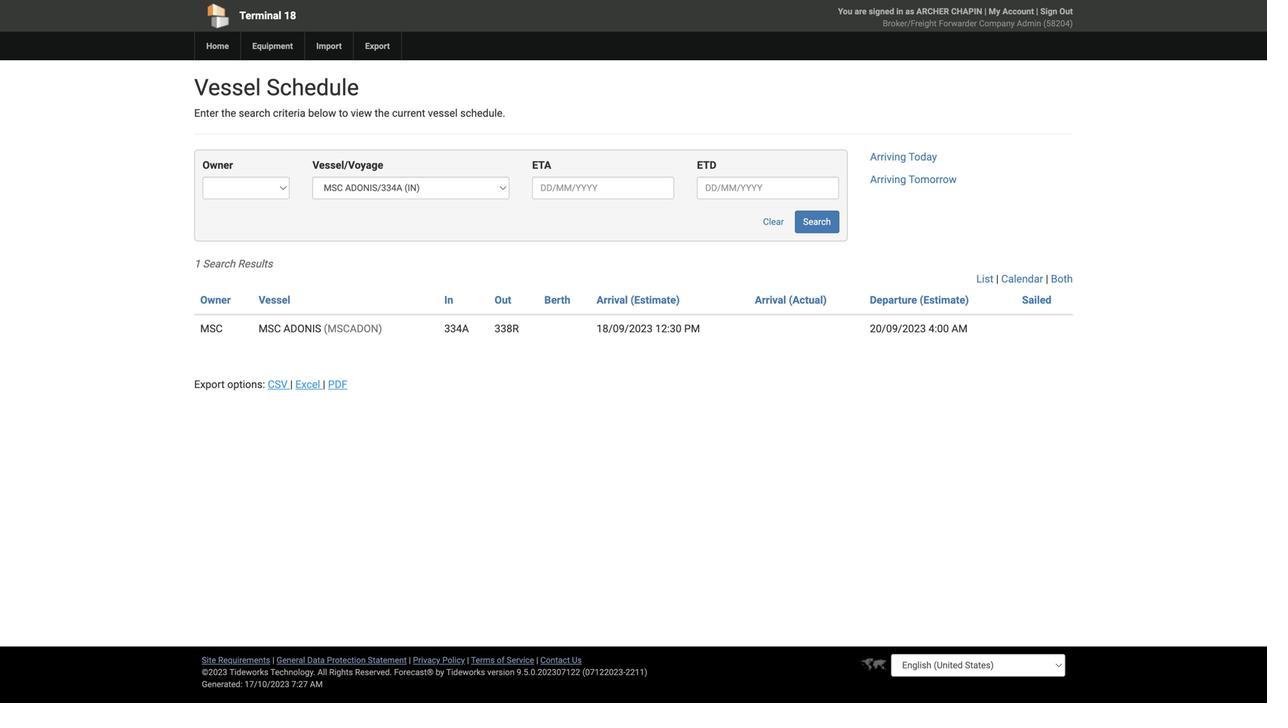 Task type: describe. For each thing, give the bounding box(es) containing it.
(actual)
[[789, 294, 827, 306]]

| right csv
[[290, 379, 293, 391]]

| up "9.5.0.202307122"
[[536, 656, 538, 666]]

tideworks
[[446, 668, 485, 678]]

export link
[[353, 32, 401, 60]]

owner link
[[200, 294, 231, 306]]

sign
[[1040, 6, 1057, 16]]

pdf
[[328, 379, 347, 391]]

| up forecast®
[[409, 656, 411, 666]]

enter
[[194, 107, 219, 120]]

arrival (actual)
[[755, 294, 827, 306]]

as
[[905, 6, 914, 16]]

protection
[[327, 656, 366, 666]]

departure
[[870, 294, 917, 306]]

arriving tomorrow link
[[870, 173, 957, 186]]

20/09/2023 4:00 am
[[870, 323, 968, 335]]

ETD text field
[[697, 177, 839, 199]]

out link
[[495, 294, 511, 306]]

(estimate) for departure (estimate)
[[920, 294, 969, 306]]

policy
[[442, 656, 465, 666]]

both
[[1051, 273, 1073, 285]]

berth link
[[544, 294, 570, 306]]

1 vertical spatial owner
[[200, 294, 231, 306]]

search
[[239, 107, 270, 120]]

search button
[[795, 211, 839, 233]]

export for export
[[365, 41, 390, 51]]

| left both at the right
[[1046, 273, 1048, 285]]

generated:
[[202, 680, 242, 690]]

18/09/2023 12:30 pm
[[597, 323, 700, 335]]

arriving today
[[870, 151, 937, 163]]

archer
[[916, 6, 949, 16]]

options:
[[227, 379, 265, 391]]

data
[[307, 656, 325, 666]]

arrival for arrival (actual)
[[755, 294, 786, 306]]

my account link
[[989, 6, 1034, 16]]

calendar
[[1001, 273, 1043, 285]]

account
[[1002, 6, 1034, 16]]

9.5.0.202307122
[[517, 668, 580, 678]]

import link
[[304, 32, 353, 60]]

arriving for arriving today
[[870, 151, 906, 163]]

general
[[276, 656, 305, 666]]

18
[[284, 9, 296, 22]]

signed
[[869, 6, 894, 16]]

| up tideworks
[[467, 656, 469, 666]]

general data protection statement link
[[276, 656, 407, 666]]

sign out link
[[1040, 6, 1073, 16]]

adonis
[[284, 323, 321, 335]]

terminal 18
[[239, 9, 296, 22]]

version
[[487, 668, 515, 678]]

forwarder
[[939, 18, 977, 28]]

technology.
[[270, 668, 315, 678]]

excel link
[[295, 379, 323, 391]]

results
[[238, 258, 273, 270]]

0 vertical spatial am
[[952, 323, 968, 335]]

privacy policy link
[[413, 656, 465, 666]]

sailed
[[1022, 294, 1051, 306]]

departure (estimate)
[[870, 294, 969, 306]]

17/10/2023
[[245, 680, 289, 690]]

us
[[572, 656, 582, 666]]

forecast®
[[394, 668, 433, 678]]

list link
[[976, 273, 993, 285]]

in link
[[444, 294, 453, 306]]

msc adonis (mscadon)
[[259, 323, 382, 335]]

calendar link
[[1001, 273, 1043, 285]]

are
[[855, 6, 867, 16]]

(estimate) for arrival (estimate)
[[630, 294, 680, 306]]

1 the from the left
[[221, 107, 236, 120]]

both link
[[1051, 273, 1073, 285]]

service
[[507, 656, 534, 666]]

contact
[[540, 656, 570, 666]]

broker/freight
[[883, 18, 937, 28]]

12:30
[[655, 323, 682, 335]]

search inside 1 search results list | calendar | both
[[203, 258, 235, 270]]

338r
[[495, 323, 519, 335]]

list
[[976, 273, 993, 285]]

pdf link
[[328, 379, 347, 391]]

statement
[[368, 656, 407, 666]]

home
[[206, 41, 229, 51]]

arrival for arrival (estimate)
[[597, 294, 628, 306]]



Task type: vqa. For each thing, say whether or not it's contained in the screenshot.
Tomorrow
yes



Task type: locate. For each thing, give the bounding box(es) containing it.
clear button
[[755, 211, 792, 233]]

18/09/2023
[[597, 323, 653, 335]]

vessel
[[194, 74, 261, 101], [259, 294, 290, 306]]

1 arrival from the left
[[597, 294, 628, 306]]

sailed link
[[1022, 294, 1051, 306]]

am inside site requirements | general data protection statement | privacy policy | terms of service | contact us ©2023 tideworks technology. all rights reserved. forecast® by tideworks version 9.5.0.202307122 (07122023-2211) generated: 17/10/2023 7:27 am
[[310, 680, 323, 690]]

(estimate)
[[630, 294, 680, 306], [920, 294, 969, 306]]

in
[[444, 294, 453, 306]]

0 horizontal spatial am
[[310, 680, 323, 690]]

1 vertical spatial search
[[203, 258, 235, 270]]

search inside button
[[803, 217, 831, 227]]

vessel inside vessel schedule enter the search criteria below to view the current vessel schedule.
[[194, 74, 261, 101]]

owner down enter
[[202, 159, 233, 171]]

1 horizontal spatial search
[[803, 217, 831, 227]]

0 horizontal spatial (estimate)
[[630, 294, 680, 306]]

| left sign
[[1036, 6, 1038, 16]]

msc
[[200, 323, 223, 335], [259, 323, 281, 335]]

ETA text field
[[532, 177, 674, 199]]

vessel/voyage
[[312, 159, 383, 171]]

2 msc from the left
[[259, 323, 281, 335]]

arriving up arriving tomorrow link
[[870, 151, 906, 163]]

export inside export link
[[365, 41, 390, 51]]

0 vertical spatial search
[[803, 217, 831, 227]]

msc for msc adonis (mscadon)
[[259, 323, 281, 335]]

vessel for vessel schedule enter the search criteria below to view the current vessel schedule.
[[194, 74, 261, 101]]

2 arrival from the left
[[755, 294, 786, 306]]

vessel link
[[259, 294, 290, 306]]

0 vertical spatial export
[[365, 41, 390, 51]]

equipment link
[[240, 32, 304, 60]]

0 vertical spatial vessel
[[194, 74, 261, 101]]

company
[[979, 18, 1015, 28]]

1 horizontal spatial msc
[[259, 323, 281, 335]]

berth
[[544, 294, 570, 306]]

of
[[497, 656, 505, 666]]

1 vertical spatial export
[[194, 379, 225, 391]]

export
[[365, 41, 390, 51], [194, 379, 225, 391]]

the right enter
[[221, 107, 236, 120]]

1 horizontal spatial (estimate)
[[920, 294, 969, 306]]

0 horizontal spatial export
[[194, 379, 225, 391]]

(58204)
[[1043, 18, 1073, 28]]

am right 4:00
[[952, 323, 968, 335]]

equipment
[[252, 41, 293, 51]]

the right view
[[375, 107, 389, 120]]

below
[[308, 107, 336, 120]]

1 horizontal spatial am
[[952, 323, 968, 335]]

2 arriving from the top
[[870, 173, 906, 186]]

(mscadon)
[[324, 323, 382, 335]]

vessel up adonis
[[259, 294, 290, 306]]

0 horizontal spatial msc
[[200, 323, 223, 335]]

| right list link
[[996, 273, 999, 285]]

1 search results list | calendar | both
[[194, 258, 1073, 285]]

vessel
[[428, 107, 458, 120]]

1 arriving from the top
[[870, 151, 906, 163]]

| left the pdf
[[323, 379, 325, 391]]

0 vertical spatial owner
[[202, 159, 233, 171]]

arrival up the 18/09/2023
[[597, 294, 628, 306]]

1 horizontal spatial export
[[365, 41, 390, 51]]

requirements
[[218, 656, 270, 666]]

csv
[[268, 379, 288, 391]]

the
[[221, 107, 236, 120], [375, 107, 389, 120]]

(07122023-
[[582, 668, 625, 678]]

site
[[202, 656, 216, 666]]

by
[[436, 668, 444, 678]]

0 vertical spatial arriving
[[870, 151, 906, 163]]

arrival (actual) link
[[755, 294, 827, 306]]

1 horizontal spatial out
[[1059, 6, 1073, 16]]

search right 1
[[203, 258, 235, 270]]

vessel schedule enter the search criteria below to view the current vessel schedule.
[[194, 74, 505, 120]]

2 the from the left
[[375, 107, 389, 120]]

2 (estimate) from the left
[[920, 294, 969, 306]]

1 horizontal spatial arrival
[[755, 294, 786, 306]]

out inside you are signed in as archer chapin | my account | sign out broker/freight forwarder company admin (58204)
[[1059, 6, 1073, 16]]

1 msc from the left
[[200, 323, 223, 335]]

export for export options: csv | excel | pdf
[[194, 379, 225, 391]]

import
[[316, 41, 342, 51]]

arriving for arriving tomorrow
[[870, 173, 906, 186]]

eta
[[532, 159, 551, 171]]

out
[[1059, 6, 1073, 16], [495, 294, 511, 306]]

1 (estimate) from the left
[[630, 294, 680, 306]]

arrival left (actual)
[[755, 294, 786, 306]]

am down all
[[310, 680, 323, 690]]

msc for msc
[[200, 323, 223, 335]]

1 vertical spatial am
[[310, 680, 323, 690]]

export down terminal 18 link
[[365, 41, 390, 51]]

contact us link
[[540, 656, 582, 666]]

am
[[952, 323, 968, 335], [310, 680, 323, 690]]

terminal 18 link
[[194, 0, 547, 32]]

rights
[[329, 668, 353, 678]]

tomorrow
[[909, 173, 957, 186]]

site requirements | general data protection statement | privacy policy | terms of service | contact us ©2023 tideworks technology. all rights reserved. forecast® by tideworks version 9.5.0.202307122 (07122023-2211) generated: 17/10/2023 7:27 am
[[202, 656, 647, 690]]

0 horizontal spatial the
[[221, 107, 236, 120]]

in
[[896, 6, 903, 16]]

0 horizontal spatial out
[[495, 294, 511, 306]]

csv link
[[268, 379, 290, 391]]

arriving down arriving today link at the right top of page
[[870, 173, 906, 186]]

1 vertical spatial out
[[495, 294, 511, 306]]

home link
[[194, 32, 240, 60]]

admin
[[1017, 18, 1041, 28]]

you
[[838, 6, 852, 16]]

terminal
[[239, 9, 281, 22]]

| left general
[[272, 656, 274, 666]]

0 vertical spatial out
[[1059, 6, 1073, 16]]

today
[[909, 151, 937, 163]]

©2023 tideworks
[[202, 668, 268, 678]]

vessel for vessel
[[259, 294, 290, 306]]

1 horizontal spatial the
[[375, 107, 389, 120]]

arriving today link
[[870, 151, 937, 163]]

0 horizontal spatial search
[[203, 258, 235, 270]]

terms
[[471, 656, 495, 666]]

arriving
[[870, 151, 906, 163], [870, 173, 906, 186]]

search right clear button
[[803, 217, 831, 227]]

4:00
[[929, 323, 949, 335]]

arriving tomorrow
[[870, 173, 957, 186]]

criteria
[[273, 107, 306, 120]]

1 vertical spatial arriving
[[870, 173, 906, 186]]

(estimate) up 4:00
[[920, 294, 969, 306]]

all
[[317, 668, 327, 678]]

vessel up enter
[[194, 74, 261, 101]]

you are signed in as archer chapin | my account | sign out broker/freight forwarder company admin (58204)
[[838, 6, 1073, 28]]

out up (58204)
[[1059, 6, 1073, 16]]

2211)
[[625, 668, 647, 678]]

excel
[[295, 379, 320, 391]]

msc down "vessel" "link"
[[259, 323, 281, 335]]

my
[[989, 6, 1000, 16]]

0 horizontal spatial arrival
[[597, 294, 628, 306]]

334a
[[444, 323, 469, 335]]

| left my
[[984, 6, 987, 16]]

arrival (estimate)
[[597, 294, 680, 306]]

to
[[339, 107, 348, 120]]

owner left "vessel" "link"
[[200, 294, 231, 306]]

20/09/2023
[[870, 323, 926, 335]]

|
[[984, 6, 987, 16], [1036, 6, 1038, 16], [996, 273, 999, 285], [1046, 273, 1048, 285], [290, 379, 293, 391], [323, 379, 325, 391], [272, 656, 274, 666], [409, 656, 411, 666], [467, 656, 469, 666], [536, 656, 538, 666]]

terms of service link
[[471, 656, 534, 666]]

pm
[[684, 323, 700, 335]]

out up 338r
[[495, 294, 511, 306]]

(estimate) up the 18/09/2023 12:30 pm
[[630, 294, 680, 306]]

1 vertical spatial vessel
[[259, 294, 290, 306]]

msc down owner link
[[200, 323, 223, 335]]

reserved.
[[355, 668, 392, 678]]

site requirements link
[[202, 656, 270, 666]]

schedule
[[266, 74, 359, 101]]

export left 'options:'
[[194, 379, 225, 391]]

arrival (estimate) link
[[597, 294, 680, 306]]



